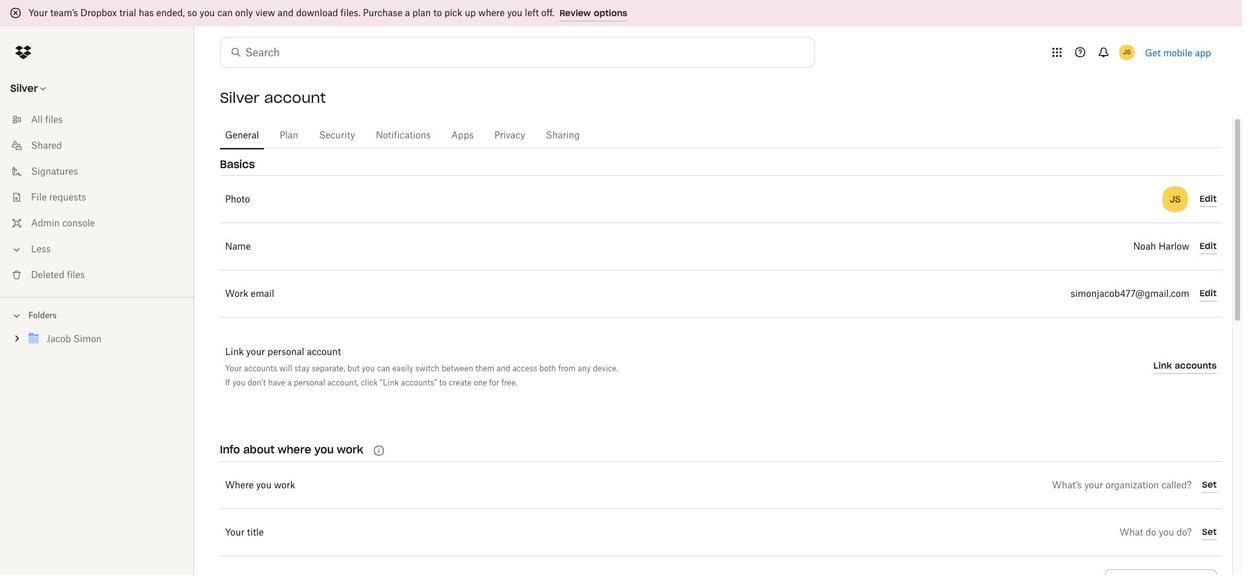 Task type: vqa. For each thing, say whether or not it's contained in the screenshot.
Quota usage image at the bottom left
no



Task type: locate. For each thing, give the bounding box(es) containing it.
alert
[[0, 0, 1243, 27]]

tab list
[[220, 117, 1222, 150]]

list
[[0, 99, 194, 297]]

less image
[[10, 243, 23, 256]]

Search text field
[[245, 45, 788, 60]]



Task type: describe. For each thing, give the bounding box(es) containing it.
dropbox image
[[10, 39, 36, 65]]



